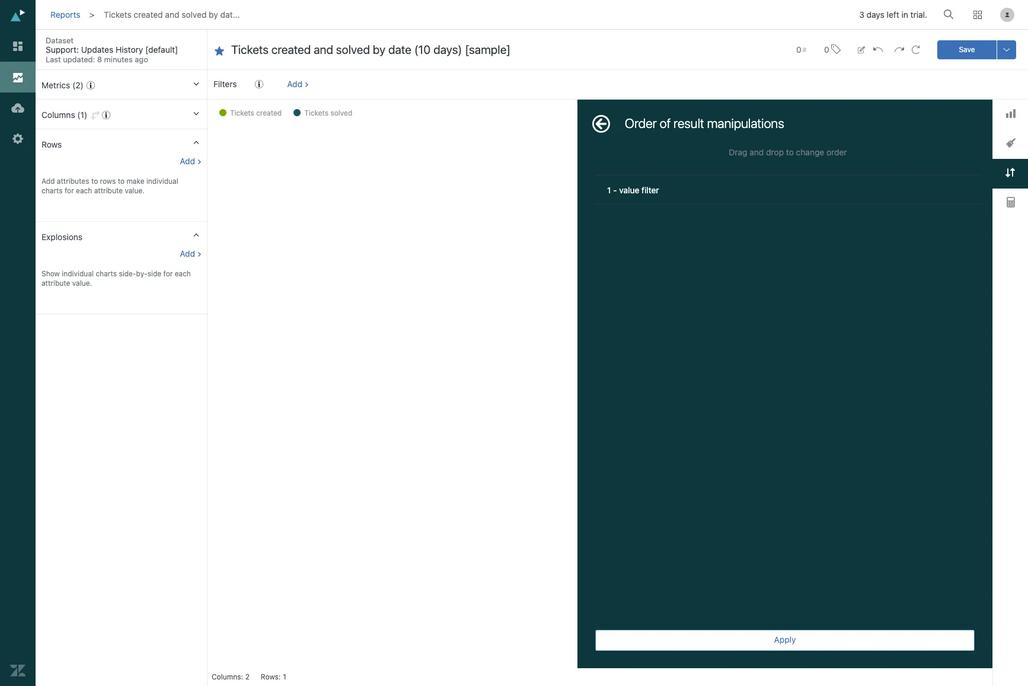 Task type: describe. For each thing, give the bounding box(es) containing it.
side-
[[119, 269, 136, 278]]

days
[[867, 10, 885, 20]]

0 horizontal spatial and
[[165, 9, 179, 20]]

in
[[902, 10, 909, 20]]

1 horizontal spatial solved
[[331, 109, 353, 117]]

3 days left in trial.
[[860, 10, 928, 20]]

calc image
[[1007, 197, 1016, 208]]

rows:
[[261, 673, 281, 682]]

0 horizontal spatial open in-app guide image
[[87, 81, 95, 90]]

by
[[209, 9, 218, 20]]

updates
[[81, 45, 113, 55]]

(2)
[[72, 80, 84, 90]]

0 button
[[819, 37, 847, 62]]

0 horizontal spatial solved
[[182, 9, 207, 20]]

columns: 2
[[212, 673, 250, 682]]

dataset support: updates history [default] last updated: 8 minutes ago
[[46, 36, 178, 64]]

drag and drop to change order
[[730, 147, 848, 157]]

other options image
[[1003, 45, 1012, 54]]

support:
[[46, 45, 79, 55]]

2 horizontal spatial to
[[787, 147, 794, 157]]

tickets for tickets solved
[[305, 109, 329, 117]]

ago
[[135, 55, 148, 64]]

zendesk products image
[[974, 11, 983, 19]]

for inside add attributes to rows to make individual charts for each attribute value.
[[65, 186, 74, 195]]

1 horizontal spatial open in-app guide image
[[255, 80, 263, 88]]

arrows image
[[1006, 168, 1016, 178]]

tickets created
[[230, 109, 282, 117]]

columns:
[[212, 673, 243, 682]]

columns (1)
[[42, 110, 87, 120]]

dataset
[[46, 36, 74, 45]]

0 button
[[792, 38, 812, 61]]

side
[[148, 269, 162, 278]]

individual inside show individual charts side-by-side for each attribute value.
[[62, 269, 94, 278]]

created for tickets created
[[256, 109, 282, 117]]

dashboard image
[[10, 39, 26, 54]]

individual inside add attributes to rows to make individual charts for each attribute value.
[[147, 177, 178, 186]]

left
[[887, 10, 900, 20]]

value. inside show individual charts side-by-side for each attribute value.
[[72, 279, 92, 288]]

Search... field
[[946, 5, 958, 23]]

attribute inside show individual charts side-by-side for each attribute value.
[[42, 279, 70, 288]]

rows
[[42, 139, 62, 150]]

of
[[660, 116, 671, 131]]

charts inside add attributes to rows to make individual charts for each attribute value.
[[42, 186, 63, 195]]

tickets for tickets created and solved by dat...
[[104, 9, 132, 20]]

tickets created and solved by dat...
[[104, 9, 240, 20]]

make
[[127, 177, 145, 186]]

2
[[246, 673, 250, 682]]

explosions
[[42, 232, 83, 242]]

history
[[116, 45, 143, 55]]



Task type: vqa. For each thing, say whether or not it's contained in the screenshot.
the 0 for 0 dropdown button
yes



Task type: locate. For each thing, give the bounding box(es) containing it.
1 vertical spatial solved
[[331, 109, 353, 117]]

graph image
[[1007, 109, 1016, 118]]

individual right make
[[147, 177, 178, 186]]

combined shape image
[[1007, 138, 1016, 148]]

save
[[960, 45, 976, 54]]

[default]
[[145, 45, 178, 55]]

1 vertical spatial 1
[[283, 673, 286, 682]]

tickets
[[104, 9, 132, 20], [230, 109, 254, 117], [305, 109, 329, 117]]

1 vertical spatial each
[[175, 269, 191, 278]]

add inside add attributes to rows to make individual charts for each attribute value.
[[42, 177, 55, 186]]

1 - value filter
[[608, 185, 660, 195]]

and left drop at the right top of page
[[750, 147, 765, 157]]

manipulations
[[708, 116, 785, 131]]

0 horizontal spatial individual
[[62, 269, 94, 278]]

updated:
[[63, 55, 95, 64]]

0 for 0 dropdown button
[[797, 44, 802, 54]]

for
[[65, 186, 74, 195], [164, 269, 173, 278]]

1 horizontal spatial 0
[[825, 44, 830, 54]]

open in-app guide image up tickets created
[[255, 80, 263, 88]]

to right rows
[[118, 177, 125, 186]]

tickets for tickets created
[[230, 109, 254, 117]]

metrics
[[42, 80, 70, 90]]

order
[[827, 147, 848, 157]]

1 left -
[[608, 185, 611, 195]]

0 vertical spatial attribute
[[94, 186, 123, 195]]

open in-app guide image right (2)
[[87, 81, 95, 90]]

tickets solved
[[305, 109, 353, 117]]

0 for 0 button
[[825, 44, 830, 54]]

filter
[[642, 185, 660, 195]]

0 horizontal spatial attribute
[[42, 279, 70, 288]]

save button
[[938, 40, 998, 59]]

-
[[614, 185, 617, 195]]

1 horizontal spatial created
[[256, 109, 282, 117]]

charts
[[42, 186, 63, 195], [96, 269, 117, 278]]

1 horizontal spatial individual
[[147, 177, 178, 186]]

created
[[134, 9, 163, 20], [256, 109, 282, 117]]

value. inside add attributes to rows to make individual charts for each attribute value.
[[125, 186, 145, 195]]

to
[[787, 147, 794, 157], [91, 177, 98, 186], [118, 177, 125, 186]]

0 vertical spatial value.
[[125, 186, 145, 195]]

1 horizontal spatial tickets
[[230, 109, 254, 117]]

open in-app guide image
[[102, 111, 110, 119]]

1 vertical spatial attribute
[[42, 279, 70, 288]]

0 inside button
[[825, 44, 830, 54]]

1 vertical spatial value.
[[72, 279, 92, 288]]

apply
[[775, 635, 797, 645]]

1 vertical spatial charts
[[96, 269, 117, 278]]

0 horizontal spatial 1
[[283, 673, 286, 682]]

order
[[625, 116, 657, 131]]

order of result manipulations
[[625, 116, 785, 131]]

0 vertical spatial for
[[65, 186, 74, 195]]

0 vertical spatial 1
[[608, 185, 611, 195]]

0 left 0 button
[[797, 44, 802, 54]]

by-
[[136, 269, 148, 278]]

attribute
[[94, 186, 123, 195], [42, 279, 70, 288]]

for down the attributes at the left
[[65, 186, 74, 195]]

rows
[[100, 177, 116, 186]]

add attributes to rows to make individual charts for each attribute value.
[[42, 177, 178, 195]]

minutes
[[104, 55, 133, 64]]

result
[[674, 116, 705, 131]]

attribute down rows
[[94, 186, 123, 195]]

arrow left3 image
[[593, 115, 611, 133]]

admin image
[[10, 131, 26, 147]]

2 0 from the left
[[825, 44, 830, 54]]

1 vertical spatial and
[[750, 147, 765, 157]]

2 horizontal spatial tickets
[[305, 109, 329, 117]]

arrow right14 image
[[197, 39, 208, 49]]

0 vertical spatial each
[[76, 186, 92, 195]]

0 horizontal spatial tickets
[[104, 9, 132, 20]]

add
[[287, 79, 303, 89], [180, 156, 195, 166], [42, 177, 55, 186], [180, 249, 195, 259]]

1 vertical spatial created
[[256, 109, 282, 117]]

for inside show individual charts side-by-side for each attribute value.
[[164, 269, 173, 278]]

1 horizontal spatial charts
[[96, 269, 117, 278]]

individual right show
[[62, 269, 94, 278]]

last
[[46, 55, 61, 64]]

0 vertical spatial solved
[[182, 9, 207, 20]]

1 right rows:
[[283, 673, 286, 682]]

attributes
[[57, 177, 89, 186]]

each inside add attributes to rows to make individual charts for each attribute value.
[[76, 186, 92, 195]]

1 vertical spatial for
[[164, 269, 173, 278]]

value
[[620, 185, 640, 195]]

value. down make
[[125, 186, 145, 195]]

show individual charts side-by-side for each attribute value.
[[42, 269, 191, 288]]

drag
[[730, 147, 748, 157]]

1 horizontal spatial for
[[164, 269, 173, 278]]

charts down the attributes at the left
[[42, 186, 63, 195]]

0 horizontal spatial to
[[91, 177, 98, 186]]

0 horizontal spatial for
[[65, 186, 74, 195]]

value.
[[125, 186, 145, 195], [72, 279, 92, 288]]

1
[[608, 185, 611, 195], [283, 673, 286, 682]]

trial.
[[911, 10, 928, 20]]

value. down explosions
[[72, 279, 92, 288]]

to right drop at the right top of page
[[787, 147, 794, 157]]

each down the attributes at the left
[[76, 186, 92, 195]]

columns
[[42, 110, 75, 120]]

0 horizontal spatial value.
[[72, 279, 92, 288]]

reports
[[50, 9, 80, 20]]

0 vertical spatial created
[[134, 9, 163, 20]]

rows: 1
[[261, 673, 286, 682]]

1 horizontal spatial attribute
[[94, 186, 123, 195]]

1 horizontal spatial each
[[175, 269, 191, 278]]

and up [default]
[[165, 9, 179, 20]]

0 vertical spatial charts
[[42, 186, 63, 195]]

for right side
[[164, 269, 173, 278]]

each inside show individual charts side-by-side for each attribute value.
[[175, 269, 191, 278]]

show
[[42, 269, 60, 278]]

0 vertical spatial individual
[[147, 177, 178, 186]]

1 0 from the left
[[797, 44, 802, 54]]

drop
[[767, 147, 785, 157]]

0
[[797, 44, 802, 54], [825, 44, 830, 54]]

attribute inside add attributes to rows to make individual charts for each attribute value.
[[94, 186, 123, 195]]

charts left side-
[[96, 269, 117, 278]]

save group
[[938, 40, 1017, 59]]

individual
[[147, 177, 178, 186], [62, 269, 94, 278]]

1 vertical spatial individual
[[62, 269, 94, 278]]

to left rows
[[91, 177, 98, 186]]

each
[[76, 186, 92, 195], [175, 269, 191, 278]]

0 right 0 dropdown button
[[825, 44, 830, 54]]

1 horizontal spatial 1
[[608, 185, 611, 195]]

zendesk image
[[10, 663, 26, 679]]

0 vertical spatial and
[[165, 9, 179, 20]]

0 horizontal spatial 0
[[797, 44, 802, 54]]

and
[[165, 9, 179, 20], [750, 147, 765, 157]]

change
[[797, 147, 825, 157]]

3
[[860, 10, 865, 20]]

0 inside dropdown button
[[797, 44, 802, 54]]

metrics (2)
[[42, 80, 84, 90]]

0 horizontal spatial created
[[134, 9, 163, 20]]

None text field
[[231, 42, 773, 58]]

1 horizontal spatial to
[[118, 177, 125, 186]]

filters
[[214, 79, 237, 89]]

charts inside show individual charts side-by-side for each attribute value.
[[96, 269, 117, 278]]

0 horizontal spatial charts
[[42, 186, 63, 195]]

dat...
[[221, 9, 240, 20]]

solved
[[182, 9, 207, 20], [331, 109, 353, 117]]

8
[[97, 55, 102, 64]]

open in-app guide image
[[255, 80, 263, 88], [87, 81, 95, 90]]

1 horizontal spatial value.
[[125, 186, 145, 195]]

(1)
[[77, 110, 87, 120]]

1 horizontal spatial and
[[750, 147, 765, 157]]

datasets image
[[10, 100, 26, 116]]

created for tickets created and solved by dat...
[[134, 9, 163, 20]]

0 horizontal spatial each
[[76, 186, 92, 195]]

attribute down show
[[42, 279, 70, 288]]

reports image
[[10, 69, 26, 85]]

each right side
[[175, 269, 191, 278]]

apply button
[[596, 630, 976, 652]]



